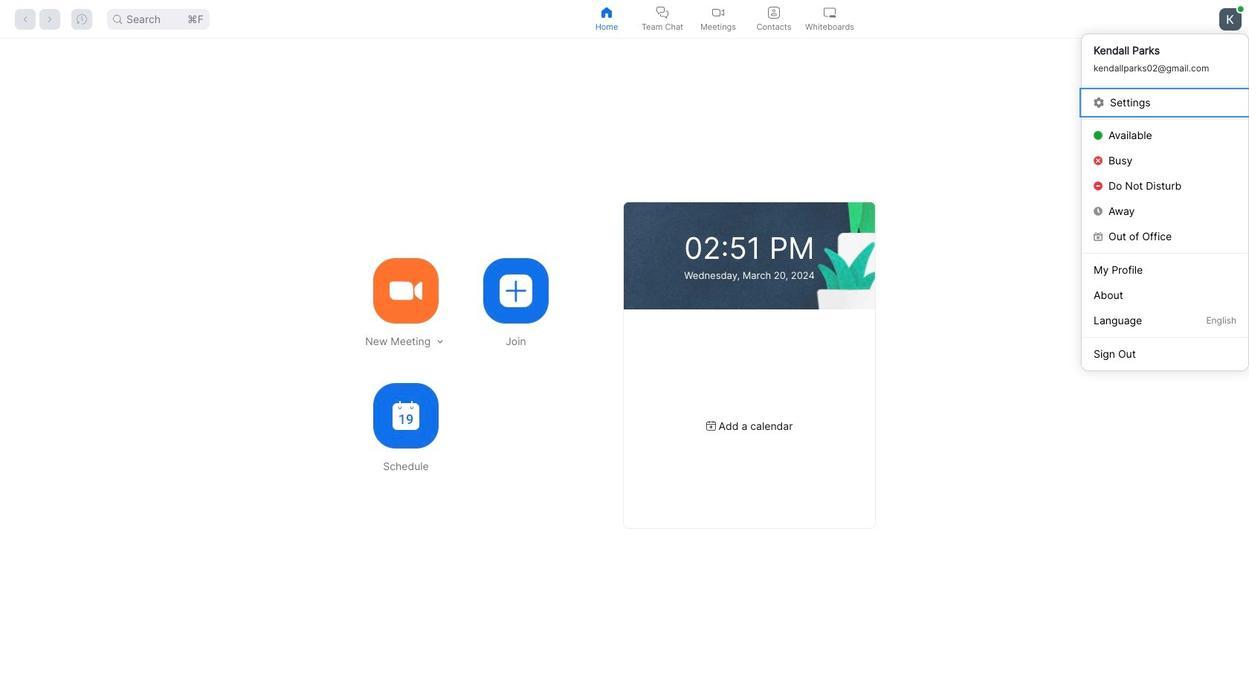 Task type: describe. For each thing, give the bounding box(es) containing it.
home small image
[[601, 6, 613, 18]]

magnifier image
[[113, 15, 122, 23]]

away image
[[1094, 207, 1103, 216]]

calendar add calendar image
[[707, 421, 716, 431]]

out of office image
[[1094, 232, 1103, 241]]

home small image
[[601, 6, 613, 18]]

0 vertical spatial online image
[[1239, 6, 1245, 12]]

plus squircle image
[[500, 274, 533, 307]]

plus squircle image
[[500, 274, 533, 307]]

busy image
[[1094, 156, 1103, 165]]



Task type: vqa. For each thing, say whether or not it's contained in the screenshot.
RECENTS tree item
no



Task type: locate. For each thing, give the bounding box(es) containing it.
0 horizontal spatial online image
[[1094, 131, 1103, 140]]

schedule image
[[393, 401, 420, 430]]

whiteboard small image
[[824, 6, 836, 18], [824, 6, 836, 18]]

setting image
[[1094, 97, 1105, 108]]

away image
[[1094, 207, 1103, 216]]

tab panel
[[0, 39, 1250, 691]]

online image
[[1239, 6, 1245, 12], [1094, 131, 1103, 140]]

1 horizontal spatial online image
[[1239, 6, 1245, 12]]

calendar add calendar image
[[707, 421, 716, 431]]

setting image
[[1094, 97, 1105, 108]]

video on image
[[713, 6, 725, 18], [713, 6, 725, 18]]

0 vertical spatial online image
[[1239, 6, 1245, 12]]

1 vertical spatial online image
[[1094, 131, 1103, 140]]

avatar image
[[1220, 8, 1243, 30]]

do not disturb image
[[1094, 182, 1103, 190], [1094, 182, 1103, 190]]

online image
[[1239, 6, 1245, 12], [1094, 131, 1103, 140]]

busy image
[[1094, 156, 1103, 165]]

tab list
[[579, 0, 858, 38]]

out of office image
[[1094, 232, 1103, 241]]

magnifier image
[[113, 15, 122, 23]]

profile contact image
[[769, 6, 780, 18]]

1 horizontal spatial online image
[[1239, 6, 1245, 12]]

profile contact image
[[769, 6, 780, 18]]

0 horizontal spatial online image
[[1094, 131, 1103, 140]]

1 vertical spatial online image
[[1094, 131, 1103, 140]]

chevron down small image
[[435, 336, 446, 347], [435, 336, 446, 347]]

video camera on image
[[390, 274, 423, 307], [390, 274, 423, 307]]

team chat image
[[657, 6, 669, 18], [657, 6, 669, 18]]



